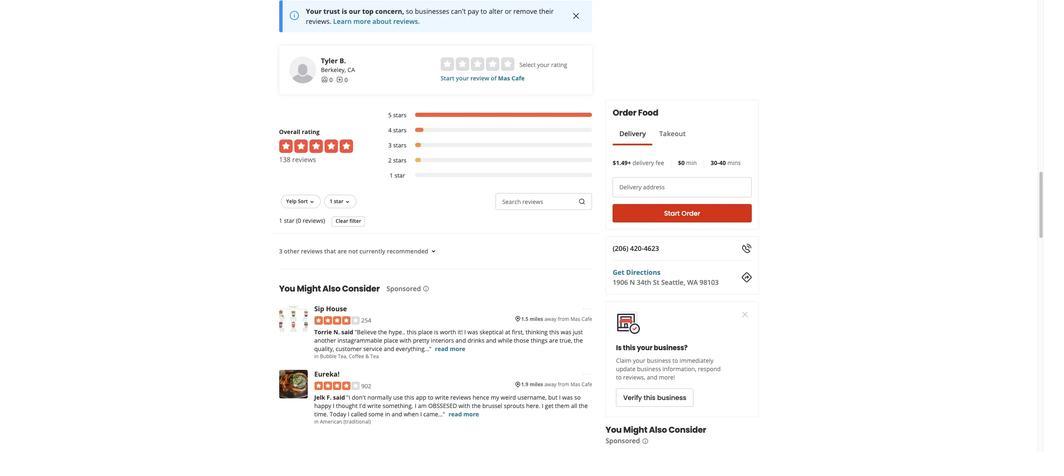 Task type: vqa. For each thing, say whether or not it's contained in the screenshot.
the 24 more v2 image related to Eureka!
yes



Task type: locate. For each thing, give the bounding box(es) containing it.
0 vertical spatial read
[[435, 345, 449, 353]]

and down the skeptical
[[486, 337, 497, 345]]

138 reviews
[[279, 155, 316, 164]]

stars up "2 stars"
[[393, 141, 407, 149]]

16 chevron down v2 image inside 3 other reviews that are not currently recommended link
[[430, 248, 437, 255]]

None radio
[[486, 57, 500, 71]]

alter
[[489, 7, 503, 16]]

1 vertical spatial miles
[[530, 381, 543, 389]]

0 horizontal spatial with
[[400, 337, 412, 345]]

1 horizontal spatial so
[[575, 394, 581, 402]]

1 horizontal spatial you might also consider
[[606, 425, 707, 436]]

1 vertical spatial said
[[333, 394, 345, 402]]

1 vertical spatial read
[[449, 411, 462, 419]]

wa
[[688, 278, 698, 287]]

business down the more!
[[658, 393, 687, 403]]

delivery down order food
[[620, 129, 646, 138]]

1 horizontal spatial is
[[434, 329, 439, 337]]

close image down 24 directions v2 icon
[[740, 310, 750, 320]]

24 more v2 image up just
[[582, 304, 592, 314]]

3 left other
[[279, 247, 283, 255]]

star up clear on the top left of page
[[334, 198, 344, 205]]

select your rating
[[520, 61, 568, 69]]

3 for 3 other reviews that are not currently recommended
[[279, 247, 283, 255]]

remove
[[514, 7, 538, 16]]

away
[[545, 316, 557, 323], [545, 381, 557, 389]]

16 marker v2 image
[[515, 316, 521, 323]]

more down hence
[[464, 411, 479, 419]]

something.
[[383, 403, 414, 411]]

1 horizontal spatial 16 chevron down v2 image
[[344, 199, 351, 205]]

can't
[[451, 7, 466, 16]]

with
[[400, 337, 412, 345], [459, 403, 471, 411]]

place up pretty
[[418, 329, 433, 337]]

tab list
[[613, 129, 693, 146]]

might
[[297, 283, 321, 295], [624, 425, 648, 436]]

0 vertical spatial also
[[323, 283, 341, 295]]

0 vertical spatial are
[[338, 247, 347, 255]]

0 right 16 review v2 image
[[345, 76, 348, 84]]

stars right 4
[[393, 126, 407, 134]]

are inside "believe the hype.. this place is worth it! i was skeptical at first, thinking this was just another instagrammable place with pretty interiors and drinks and while those things are true, the quality, customer service and everything…"
[[549, 337, 558, 345]]

Order delivery text field
[[613, 177, 752, 198]]

use
[[393, 394, 403, 402]]

recommended reviews element
[[252, 0, 619, 256]]

4 stars from the top
[[393, 156, 407, 164]]

i right but
[[559, 394, 561, 402]]

business inside button
[[658, 393, 687, 403]]

consider for 16 info v2 icon
[[342, 283, 380, 295]]

in right some
[[385, 411, 390, 419]]

1 vertical spatial are
[[549, 337, 558, 345]]

tab list containing delivery
[[613, 129, 693, 146]]

from up them
[[558, 381, 570, 389]]

1 0 from the left
[[330, 76, 333, 84]]

1 vertical spatial rating
[[302, 128, 320, 136]]

so right concern,
[[406, 7, 413, 16]]

so up all
[[575, 394, 581, 402]]

i down am
[[420, 411, 422, 419]]

pretty
[[413, 337, 430, 345]]

1 vertical spatial delivery
[[620, 183, 642, 191]]

24 more v2 image for eureka!
[[582, 370, 592, 380]]

your trust is our top concern,
[[306, 7, 404, 16]]

0 vertical spatial is
[[342, 7, 347, 16]]

everything…"
[[396, 345, 432, 353]]

verify this business button
[[616, 389, 694, 407]]

1 reviews. from the left
[[306, 17, 332, 26]]

1 horizontal spatial also
[[649, 425, 667, 436]]

cafe for sip house
[[582, 316, 592, 323]]

is inside info alert
[[342, 7, 347, 16]]

to right pay
[[481, 7, 487, 16]]

consider
[[342, 283, 380, 295], [669, 425, 707, 436]]

start inside recommended reviews element
[[441, 74, 455, 82]]

0 horizontal spatial so
[[406, 7, 413, 16]]

0 horizontal spatial order
[[613, 107, 637, 119]]

read down obssesed
[[449, 411, 462, 419]]

the right all
[[579, 403, 588, 411]]

2 reviews. from the left
[[394, 17, 420, 26]]

tyler b. link
[[321, 56, 346, 65]]

1 vertical spatial write
[[367, 403, 381, 411]]

0 horizontal spatial 3
[[279, 247, 283, 255]]

0 vertical spatial 1 star
[[390, 171, 405, 179]]

get
[[613, 268, 625, 277]]

rating element
[[441, 57, 515, 71]]

0 for friends element
[[330, 76, 333, 84]]

filter reviews by 5 stars rating element
[[380, 111, 592, 119]]

away up but
[[545, 381, 557, 389]]

24 more v2 image
[[582, 304, 592, 314], [582, 370, 592, 380]]

0 vertical spatial delivery
[[620, 129, 646, 138]]

0 horizontal spatial might
[[297, 283, 321, 295]]

0 horizontal spatial place
[[384, 337, 398, 345]]

0 inside friends element
[[330, 76, 333, 84]]

2 vertical spatial mas
[[571, 381, 581, 389]]

0 vertical spatial from
[[558, 316, 570, 323]]

you
[[279, 283, 295, 295], [606, 425, 622, 436]]

16 info v2 image
[[642, 438, 649, 445]]

reviews element
[[336, 76, 348, 84]]

1 from from the top
[[558, 316, 570, 323]]

filter reviews by 1 star rating element
[[380, 171, 592, 180]]

2 miles from the top
[[530, 381, 543, 389]]

0 horizontal spatial 16 chevron down v2 image
[[309, 199, 316, 205]]

this right use
[[405, 394, 415, 402]]

might up 16 info v2 image
[[624, 425, 648, 436]]

more
[[354, 17, 371, 26], [450, 345, 466, 353], [464, 411, 479, 419]]

1 vertical spatial 1 star
[[330, 198, 344, 205]]

recommended
[[387, 247, 429, 255]]

or
[[505, 7, 512, 16]]

1 horizontal spatial 0
[[345, 76, 348, 84]]

so
[[406, 7, 413, 16], [575, 394, 581, 402]]

0 vertical spatial order
[[613, 107, 637, 119]]

the down hence
[[472, 403, 481, 411]]

concern,
[[376, 7, 404, 16]]

more inside info alert
[[354, 17, 371, 26]]

0 horizontal spatial you might also consider
[[279, 283, 380, 295]]

0 vertical spatial 3
[[389, 141, 392, 149]]

the
[[378, 329, 387, 337], [574, 337, 583, 345], [472, 403, 481, 411], [579, 403, 588, 411]]

and
[[456, 337, 466, 345], [486, 337, 497, 345], [384, 345, 394, 353], [647, 374, 658, 382], [392, 411, 402, 419]]

miles for eureka!
[[530, 381, 543, 389]]

you might also consider up 16 info v2 image
[[606, 425, 707, 436]]

0 vertical spatial read more
[[435, 345, 466, 353]]

search image
[[579, 198, 586, 205]]

close image
[[572, 11, 582, 21], [740, 310, 750, 320]]

16 chevron down v2 image inside 1 star dropdown button
[[344, 199, 351, 205]]

0 vertical spatial 24 more v2 image
[[582, 304, 592, 314]]

eureka! image
[[279, 371, 308, 399]]

3 up 2
[[389, 141, 392, 149]]

more down top
[[354, 17, 371, 26]]

1 delivery from the top
[[620, 129, 646, 138]]

16 chevron down v2 image up clear filter
[[344, 199, 351, 205]]

star down "2 stars"
[[395, 171, 405, 179]]

3 stars from the top
[[393, 141, 407, 149]]

top
[[362, 7, 374, 16]]

0 horizontal spatial is
[[342, 7, 347, 16]]

called
[[351, 411, 367, 419]]

read more for sip house
[[435, 345, 466, 353]]

2 horizontal spatial 1
[[390, 171, 393, 179]]

i
[[465, 329, 466, 337], [559, 394, 561, 402], [333, 403, 335, 411], [415, 403, 417, 411], [542, 403, 544, 411], [348, 411, 350, 419], [420, 411, 422, 419]]

16 review v2 image
[[336, 77, 343, 83]]

1 vertical spatial you might also consider
[[606, 425, 707, 436]]

read more link for sip house
[[435, 345, 466, 353]]

brussel
[[483, 403, 503, 411]]

5
[[389, 111, 392, 119]]

get
[[545, 403, 554, 411]]

said
[[342, 329, 354, 337], [333, 394, 345, 402]]

read more link down interiors
[[435, 345, 466, 353]]

write up some
[[367, 403, 381, 411]]

1 for 1 star dropdown button
[[330, 198, 333, 205]]

sip
[[314, 304, 324, 314]]

start down order delivery text box
[[664, 209, 680, 218]]

1 horizontal spatial start
[[664, 209, 680, 218]]

0 vertical spatial star
[[395, 171, 405, 179]]

and inside "i don't normally use this app to write reviews hence my weird username, but i was so happy i thought i'd write something. i am obssesed with the brussel sprouts here. i get them all the time. today i called some in and when i came…"
[[392, 411, 402, 419]]

0 vertical spatial close image
[[572, 11, 582, 21]]

was up drinks
[[468, 329, 478, 337]]

also for 16 info v2 icon
[[323, 283, 341, 295]]

sponsored
[[387, 284, 421, 294], [606, 437, 640, 446]]

read more down obssesed
[[449, 411, 479, 419]]

4 star rating image up jelk f. said
[[314, 382, 360, 391]]

order food
[[613, 107, 659, 119]]

16 chevron down v2 image right sort
[[309, 199, 316, 205]]

1 horizontal spatial place
[[418, 329, 433, 337]]

(0
[[296, 217, 301, 225]]

4 star rating image for sip house
[[314, 317, 360, 325]]

16 chevron down v2 image for sort
[[309, 199, 316, 205]]

0 vertical spatial rating
[[551, 61, 568, 69]]

was for sip house
[[561, 329, 572, 337]]

1 vertical spatial you
[[606, 425, 622, 436]]

to right app
[[428, 394, 434, 402]]

place
[[418, 329, 433, 337], [384, 337, 398, 345]]

sponsored for 16 info v2 image
[[606, 437, 640, 446]]

0 vertical spatial write
[[435, 394, 449, 402]]

was for eureka!
[[563, 394, 573, 402]]

more down it!
[[450, 345, 466, 353]]

this right 'is'
[[623, 344, 636, 353]]

0 right 16 friends v2 icon
[[330, 76, 333, 84]]

0 horizontal spatial sponsored
[[387, 284, 421, 294]]

reviews. down concern,
[[394, 17, 420, 26]]

1 horizontal spatial rating
[[551, 61, 568, 69]]

search
[[503, 198, 521, 206]]

0 horizontal spatial 1
[[279, 217, 283, 225]]

2 horizontal spatial 16 chevron down v2 image
[[430, 248, 437, 255]]

here.
[[526, 403, 541, 411]]

mas up just
[[571, 316, 581, 323]]

info alert
[[279, 0, 592, 32]]

pay
[[468, 7, 479, 16]]

1 stars from the top
[[393, 111, 407, 119]]

business up reviews,
[[637, 365, 661, 373]]

0 vertical spatial you
[[279, 283, 295, 295]]

1 vertical spatial so
[[575, 394, 581, 402]]

delivery left address
[[620, 183, 642, 191]]

from
[[558, 316, 570, 323], [558, 381, 570, 389]]

1 vertical spatial start
[[664, 209, 680, 218]]

star inside dropdown button
[[334, 198, 344, 205]]

said for eureka!
[[333, 394, 345, 402]]

other
[[284, 247, 300, 255]]

2 from from the top
[[558, 381, 570, 389]]

reviews. down your
[[306, 17, 332, 26]]

might up the sip at the bottom of page
[[297, 283, 321, 295]]

was inside "i don't normally use this app to write reviews hence my weird username, but i was so happy i thought i'd write something. i am obssesed with the brussel sprouts here. i get them all the time. today i called some in and when i came…"
[[563, 394, 573, 402]]

  text field inside recommended reviews element
[[496, 193, 592, 210]]

1 vertical spatial cafe
[[582, 316, 592, 323]]

order left food
[[613, 107, 637, 119]]

said for sip house
[[342, 329, 354, 337]]

torrie
[[314, 329, 332, 337]]

1 vertical spatial away
[[545, 381, 557, 389]]

0 vertical spatial cafe
[[512, 74, 525, 82]]

1 vertical spatial is
[[434, 329, 439, 337]]

2 24 more v2 image from the top
[[582, 370, 592, 380]]

st
[[653, 278, 660, 287]]

4 star rating image for eureka!
[[314, 382, 360, 391]]

0 vertical spatial you might also consider
[[279, 283, 380, 295]]

0 vertical spatial read more link
[[435, 345, 466, 353]]

takeout
[[660, 129, 686, 138]]

4 star rating image
[[314, 317, 360, 325], [314, 382, 360, 391]]

mins
[[728, 159, 741, 167]]

and left the more!
[[647, 374, 658, 382]]

1 vertical spatial 24 more v2 image
[[582, 370, 592, 380]]

write up obssesed
[[435, 394, 449, 402]]

24 info v2 image
[[289, 11, 299, 21]]

1 vertical spatial consider
[[669, 425, 707, 436]]

read more link for eureka!
[[449, 411, 479, 419]]

thought
[[336, 403, 358, 411]]

miles right 1.9
[[530, 381, 543, 389]]

read more down interiors
[[435, 345, 466, 353]]

0 vertical spatial miles
[[530, 316, 543, 323]]

at
[[505, 329, 511, 337]]

also up sip house link
[[323, 283, 341, 295]]

rating right select
[[551, 61, 568, 69]]

0 vertical spatial 4 star rating image
[[314, 317, 360, 325]]

reviews.
[[306, 17, 332, 26], [394, 17, 420, 26]]

0 vertical spatial sponsored
[[387, 284, 421, 294]]

min
[[687, 159, 697, 167]]

is this your business? claim your business to immediately update business information, respond to reviews, and more!
[[616, 344, 721, 382]]

1 star for 1 star dropdown button
[[330, 198, 344, 205]]

sponsored left 16 info v2 image
[[606, 437, 640, 446]]

coffee
[[349, 353, 364, 360]]

2 stars from the top
[[393, 126, 407, 134]]

4 star rating image up n.
[[314, 317, 360, 325]]

business down business?
[[647, 357, 671, 365]]

you for 16 info v2 icon
[[279, 283, 295, 295]]

0 vertical spatial so
[[406, 7, 413, 16]]

instagrammable
[[338, 337, 382, 345]]

said right n.
[[342, 329, 354, 337]]

16 chevron down v2 image right the recommended on the bottom left
[[430, 248, 437, 255]]

bubble
[[320, 353, 337, 360]]

1 vertical spatial sponsored
[[606, 437, 640, 446]]

more for was
[[450, 345, 466, 353]]

fee
[[656, 159, 665, 167]]

rating
[[551, 61, 568, 69], [302, 128, 320, 136]]

0 vertical spatial place
[[418, 329, 433, 337]]

1 horizontal spatial 1 star
[[390, 171, 405, 179]]

16 chevron down v2 image inside yelp sort dropdown button
[[309, 199, 316, 205]]

stars right 2
[[393, 156, 407, 164]]

read
[[435, 345, 449, 353], [449, 411, 462, 419]]

0 horizontal spatial you
[[279, 283, 295, 295]]

you might also consider for 16 info v2 image
[[606, 425, 707, 436]]

3 other reviews that are not currently recommended
[[279, 247, 429, 255]]

1 24 more v2 image from the top
[[582, 304, 592, 314]]

thinking
[[526, 329, 548, 337]]

are left the not
[[338, 247, 347, 255]]

1 vertical spatial order
[[682, 209, 701, 218]]

more!
[[659, 374, 676, 382]]

1 up "clear filter" button
[[330, 198, 333, 205]]

1 away from the top
[[545, 316, 557, 323]]

0 horizontal spatial 1 star
[[330, 198, 344, 205]]

0 inside 'reviews' element
[[345, 76, 348, 84]]

5 stars
[[389, 111, 407, 119]]

0 horizontal spatial close image
[[572, 11, 582, 21]]

read more link down obssesed
[[449, 411, 479, 419]]

2 horizontal spatial star
[[395, 171, 405, 179]]

mas right of
[[498, 74, 510, 82]]

0 vertical spatial might
[[297, 283, 321, 295]]

and down something. at the bottom left
[[392, 411, 402, 419]]

None radio
[[441, 57, 454, 71], [456, 57, 469, 71], [471, 57, 485, 71], [501, 57, 515, 71], [441, 57, 454, 71], [456, 57, 469, 71], [471, 57, 485, 71], [501, 57, 515, 71]]

i inside "believe the hype.. this place is worth it! i was skeptical at first, thinking this was just another instagrammable place with pretty interiors and drinks and while those things are true, the quality, customer service and everything…"
[[465, 329, 466, 337]]

and inside 'is this your business? claim your business to immediately update business information, respond to reviews, and more!'
[[647, 374, 658, 382]]

1 vertical spatial star
[[334, 198, 344, 205]]

n.
[[334, 329, 340, 337]]

0 horizontal spatial star
[[284, 217, 295, 225]]

138
[[279, 155, 291, 164]]

in left the bubble
[[314, 353, 319, 360]]

quality,
[[314, 345, 334, 353]]

1 horizontal spatial are
[[549, 337, 558, 345]]

1.9
[[521, 381, 529, 389]]

read more
[[435, 345, 466, 353], [449, 411, 479, 419]]

0 vertical spatial consider
[[342, 283, 380, 295]]

read for sip house
[[435, 345, 449, 353]]

1 vertical spatial 3
[[279, 247, 283, 255]]

you might also consider
[[279, 283, 380, 295], [606, 425, 707, 436]]

i left am
[[415, 403, 417, 411]]

1.5 miles away from mas cafe
[[521, 316, 592, 323]]

1 vertical spatial also
[[649, 425, 667, 436]]

delivery inside tab list
[[620, 129, 646, 138]]

1 horizontal spatial 3
[[389, 141, 392, 149]]

with up everything…"
[[400, 337, 412, 345]]

"believe the hype.. this place is worth it! i was skeptical at first, thinking this was just another instagrammable place with pretty interiors and drinks and while those things are true, the quality, customer service and everything…"
[[314, 329, 583, 353]]

2 0 from the left
[[345, 76, 348, 84]]

learn
[[333, 17, 352, 26]]

0 vertical spatial 1
[[390, 171, 393, 179]]

1 horizontal spatial star
[[334, 198, 344, 205]]

i left get
[[542, 403, 544, 411]]

in american (traditional)
[[314, 419, 371, 426]]

1 horizontal spatial with
[[459, 403, 471, 411]]

1 left (0
[[279, 217, 283, 225]]

them
[[555, 403, 570, 411]]

2 vertical spatial 1
[[279, 217, 283, 225]]

  text field
[[496, 193, 592, 210]]

also down verify this business button at the bottom right of the page
[[649, 425, 667, 436]]

24 phone v2 image
[[742, 244, 752, 254]]

mas up all
[[571, 381, 581, 389]]

get directions link
[[613, 268, 661, 277]]

16 chevron down v2 image for star
[[344, 199, 351, 205]]

1 vertical spatial read more link
[[449, 411, 479, 419]]

1 4 star rating image from the top
[[314, 317, 360, 325]]

0 horizontal spatial 0
[[330, 76, 333, 84]]

1 vertical spatial with
[[459, 403, 471, 411]]

close image right their
[[572, 11, 582, 21]]

from up true,
[[558, 316, 570, 323]]

was up true,
[[561, 329, 572, 337]]

1 star up clear on the top left of page
[[330, 198, 344, 205]]

1 vertical spatial 1
[[330, 198, 333, 205]]

your left review
[[456, 74, 469, 82]]

with right obssesed
[[459, 403, 471, 411]]

2 vertical spatial cafe
[[582, 381, 592, 389]]

write
[[435, 394, 449, 402], [367, 403, 381, 411]]

yelp
[[286, 198, 297, 205]]

about
[[373, 17, 392, 26]]

house
[[326, 304, 347, 314]]

miles right 1.5
[[530, 316, 543, 323]]

sip house
[[314, 304, 347, 314]]

0 vertical spatial with
[[400, 337, 412, 345]]

1 inside dropdown button
[[330, 198, 333, 205]]

1 for filter reviews by 1 star rating element on the top of the page
[[390, 171, 393, 179]]

2 away from the top
[[545, 381, 557, 389]]

food
[[638, 107, 659, 119]]

i right it!
[[465, 329, 466, 337]]

0 horizontal spatial start
[[441, 74, 455, 82]]

reviews up obssesed
[[451, 394, 471, 402]]

1 miles from the top
[[530, 316, 543, 323]]

place down hype..
[[384, 337, 398, 345]]

in left american
[[314, 419, 319, 426]]

this down the 1.5 miles away from mas cafe
[[550, 329, 560, 337]]

1 vertical spatial might
[[624, 425, 648, 436]]

2 delivery from the top
[[620, 183, 642, 191]]

was up them
[[563, 394, 573, 402]]

is up interiors
[[434, 329, 439, 337]]

1 vertical spatial read more
[[449, 411, 479, 419]]

4623
[[644, 244, 660, 253]]

start inside button
[[664, 209, 680, 218]]

might for 16 info v2 icon
[[297, 283, 321, 295]]

1 horizontal spatial 1
[[330, 198, 333, 205]]

2 4 star rating image from the top
[[314, 382, 360, 391]]

2 vertical spatial star
[[284, 217, 295, 225]]

1 star inside dropdown button
[[330, 198, 344, 205]]

1 vertical spatial from
[[558, 381, 570, 389]]

cafe inside recommended reviews element
[[512, 74, 525, 82]]

3 for 3 stars
[[389, 141, 392, 149]]

read down interiors
[[435, 345, 449, 353]]

are left true,
[[549, 337, 558, 345]]

16 info v2 image
[[423, 286, 430, 293]]

16 chevron down v2 image
[[309, 199, 316, 205], [344, 199, 351, 205], [430, 248, 437, 255]]



Task type: describe. For each thing, give the bounding box(es) containing it.
30-40 mins
[[711, 159, 741, 167]]

while
[[498, 337, 513, 345]]

claim
[[616, 357, 632, 365]]

sip house link
[[314, 304, 347, 314]]

from for sip house
[[558, 316, 570, 323]]

username,
[[518, 394, 547, 402]]

0 vertical spatial business
[[647, 357, 671, 365]]

jelk
[[314, 394, 325, 402]]

f.
[[327, 394, 332, 402]]

stars for 2 stars
[[393, 156, 407, 164]]

friends element
[[321, 76, 333, 84]]

overall rating
[[279, 128, 320, 136]]

34th
[[637, 278, 652, 287]]

$1.49+ delivery fee
[[613, 159, 665, 167]]

true,
[[560, 337, 573, 345]]

$0 min
[[678, 159, 697, 167]]

my
[[491, 394, 499, 402]]

b.
[[340, 56, 346, 65]]

(206) 420-4623
[[613, 244, 660, 253]]

so inside so businesses can't pay to alter or remove their reviews.
[[406, 7, 413, 16]]

1 horizontal spatial close image
[[740, 310, 750, 320]]

might for 16 info v2 image
[[624, 425, 648, 436]]

delivery tab panel
[[613, 146, 693, 149]]

yelp sort
[[286, 198, 308, 205]]

reviews right search
[[523, 198, 544, 206]]

none radio inside recommended reviews element
[[486, 57, 500, 71]]

this inside 'is this your business? claim your business to immediately update business information, respond to reviews, and more!'
[[623, 344, 636, 353]]

16 marker v2 image
[[515, 382, 521, 388]]

happy
[[314, 403, 331, 411]]

(206)
[[613, 244, 629, 253]]

tea
[[371, 353, 379, 360]]

eureka! link
[[314, 370, 340, 379]]

delivery for delivery
[[620, 129, 646, 138]]

respond
[[698, 365, 721, 373]]

currently
[[360, 247, 386, 255]]

service
[[363, 345, 382, 353]]

yelp sort button
[[281, 195, 321, 208]]

photo of tyler b. image
[[289, 57, 316, 83]]

filter
[[350, 218, 361, 225]]

(traditional)
[[344, 419, 371, 426]]

order inside button
[[682, 209, 701, 218]]

stars for 3 stars
[[393, 141, 407, 149]]

"i don't normally use this app to write reviews hence my weird username, but i was so happy i thought i'd write something. i am obssesed with the brussel sprouts here. i get them all the time. today i called some in and when i came…"
[[314, 394, 588, 419]]

review
[[471, 74, 490, 82]]

cafe for eureka!
[[582, 381, 592, 389]]

254
[[361, 317, 372, 325]]

is inside "believe the hype.. this place is worth it! i was skeptical at first, thinking this was just another instagrammable place with pretty interiors and drinks and while those things are true, the quality, customer service and everything…"
[[434, 329, 439, 337]]

businesses
[[415, 7, 450, 16]]

eureka!
[[314, 370, 340, 379]]

your right claim
[[633, 357, 646, 365]]

information,
[[663, 365, 697, 373]]

worth
[[440, 329, 456, 337]]

verify
[[624, 393, 642, 403]]

reviews down 5 star rating image
[[292, 155, 316, 164]]

in for eureka!
[[314, 419, 319, 426]]

obssesed
[[428, 403, 457, 411]]

the down just
[[574, 337, 583, 345]]

30-
[[711, 159, 720, 167]]

start order button
[[613, 204, 752, 223]]

star for filter reviews by 1 star rating element on the top of the page
[[395, 171, 405, 179]]

24 more v2 image for sip house
[[582, 304, 592, 314]]

mas for sip house
[[571, 316, 581, 323]]

from for eureka!
[[558, 381, 570, 389]]

this inside "i don't normally use this app to write reviews hence my weird username, but i was so happy i thought i'd write something. i am obssesed with the brussel sprouts here. i get them all the time. today i called some in and when i came…"
[[405, 394, 415, 402]]

skeptical
[[480, 329, 504, 337]]

$0
[[678, 159, 685, 167]]

n
[[630, 278, 635, 287]]

torrie n. said
[[314, 329, 354, 337]]

another
[[314, 337, 336, 345]]

0 horizontal spatial rating
[[302, 128, 320, 136]]

filter reviews by 4 stars rating element
[[380, 126, 592, 135]]

more for hence
[[464, 411, 479, 419]]

jelk f. said
[[314, 394, 345, 402]]

to down update
[[616, 374, 622, 382]]

your right 'is'
[[637, 344, 653, 353]]

your right select
[[537, 61, 550, 69]]

40
[[720, 159, 726, 167]]

the left hype..
[[378, 329, 387, 337]]

read more for eureka!
[[449, 411, 479, 419]]

"believe
[[355, 329, 377, 337]]

first,
[[512, 329, 524, 337]]

420-
[[631, 244, 644, 253]]

1906
[[613, 278, 628, 287]]

in for sip house
[[314, 353, 319, 360]]

more for reviews.
[[354, 17, 371, 26]]

you might also consider for 16 info v2 icon
[[279, 283, 380, 295]]

hype..
[[389, 329, 405, 337]]

1 vertical spatial business
[[637, 365, 661, 373]]

our
[[349, 7, 361, 16]]

are inside recommended reviews element
[[338, 247, 347, 255]]

"i
[[346, 394, 350, 402]]

filter reviews by 2 stars rating element
[[380, 156, 592, 165]]

those
[[514, 337, 530, 345]]

select
[[520, 61, 536, 69]]

to up information,
[[673, 357, 679, 365]]

miles for sip house
[[530, 316, 543, 323]]

0 for 'reviews' element
[[345, 76, 348, 84]]

4 stars
[[389, 126, 407, 134]]

1 star button
[[324, 195, 357, 208]]

and right the tea on the left of the page
[[384, 345, 394, 353]]

american
[[320, 419, 342, 426]]

app
[[416, 394, 427, 402]]

filter reviews by 3 stars rating element
[[380, 141, 592, 150]]

away for sip house
[[545, 316, 557, 323]]

0 horizontal spatial write
[[367, 403, 381, 411]]

24 directions v2 image
[[742, 273, 752, 283]]

read for eureka!
[[449, 411, 462, 419]]

sort
[[298, 198, 308, 205]]

mas inside recommended reviews element
[[498, 74, 510, 82]]

tyler b. berkeley, ca
[[321, 56, 355, 74]]

1 vertical spatial place
[[384, 337, 398, 345]]

normally
[[368, 394, 392, 402]]

delivery
[[633, 159, 654, 167]]

1 star for filter reviews by 1 star rating element on the top of the page
[[390, 171, 405, 179]]

delivery address
[[620, 183, 665, 191]]

update
[[616, 365, 636, 373]]

start your review of mas cafe
[[441, 74, 525, 82]]

1 star (0 reviews)
[[279, 217, 325, 225]]

learn more about reviews. link
[[333, 17, 420, 26]]

consider for 16 info v2 image
[[669, 425, 707, 436]]

start for start your review of mas cafe
[[441, 74, 455, 82]]

sponsored for 16 info v2 icon
[[387, 284, 421, 294]]

just
[[573, 329, 583, 337]]

all
[[571, 403, 578, 411]]

start for start order
[[664, 209, 680, 218]]

stars for 4 stars
[[393, 126, 407, 134]]

5 star rating image
[[279, 140, 353, 153]]

mas for eureka!
[[571, 381, 581, 389]]

with inside "believe the hype.. this place is worth it! i was skeptical at first, thinking this was just another instagrammable place with pretty interiors and drinks and while those things are true, the quality, customer service and everything…"
[[400, 337, 412, 345]]

sip house image
[[279, 305, 308, 333]]

address
[[643, 183, 665, 191]]

and down it!
[[456, 337, 466, 345]]

2 stars
[[389, 156, 407, 164]]

star for 1 star dropdown button
[[334, 198, 344, 205]]

reviews. inside so businesses can't pay to alter or remove their reviews.
[[306, 17, 332, 26]]

clear filter button
[[332, 217, 365, 227]]

so inside "i don't normally use this app to write reviews hence my weird username, but i was so happy i thought i'd write something. i am obssesed with the brussel sprouts here. i get them all the time. today i called some in and when i came…"
[[575, 394, 581, 402]]

reviews inside "i don't normally use this app to write reviews hence my weird username, but i was so happy i thought i'd write something. i am obssesed with the brussel sprouts here. i get them all the time. today i called some in and when i came…"
[[451, 394, 471, 402]]

delivery for delivery address
[[620, 183, 642, 191]]

reviews left the 'that' on the left bottom
[[301, 247, 323, 255]]

weird
[[501, 394, 516, 402]]

i'd
[[359, 403, 366, 411]]

directions
[[627, 268, 661, 277]]

hence
[[473, 394, 490, 402]]

i down jelk f. said
[[333, 403, 335, 411]]

also for 16 info v2 image
[[649, 425, 667, 436]]

i down thought
[[348, 411, 350, 419]]

tyler
[[321, 56, 338, 65]]

away for eureka!
[[545, 381, 557, 389]]

stars for 5 stars
[[393, 111, 407, 119]]

to inside "i don't normally use this app to write reviews hence my weird username, but i was so happy i thought i'd write something. i am obssesed with the brussel sprouts here. i get them all the time. today i called some in and when i came…"
[[428, 394, 434, 402]]

16 friends v2 image
[[321, 77, 328, 83]]

that
[[324, 247, 336, 255]]

is
[[616, 344, 622, 353]]

(no rating) image
[[441, 57, 515, 71]]

&
[[366, 353, 369, 360]]

customer
[[336, 345, 362, 353]]

this inside button
[[644, 393, 656, 403]]

in inside "i don't normally use this app to write reviews hence my weird username, but i was so happy i thought i'd write something. i am obssesed with the brussel sprouts here. i get them all the time. today i called some in and when i came…"
[[385, 411, 390, 419]]

to inside so businesses can't pay to alter or remove their reviews.
[[481, 7, 487, 16]]

this up pretty
[[407, 329, 417, 337]]

don't
[[352, 394, 366, 402]]

clear filter
[[336, 218, 361, 225]]

with inside "i don't normally use this app to write reviews hence my weird username, but i was so happy i thought i'd write something. i am obssesed with the brussel sprouts here. i get them all the time. today i called some in and when i came…"
[[459, 403, 471, 411]]

you for 16 info v2 image
[[606, 425, 622, 436]]



